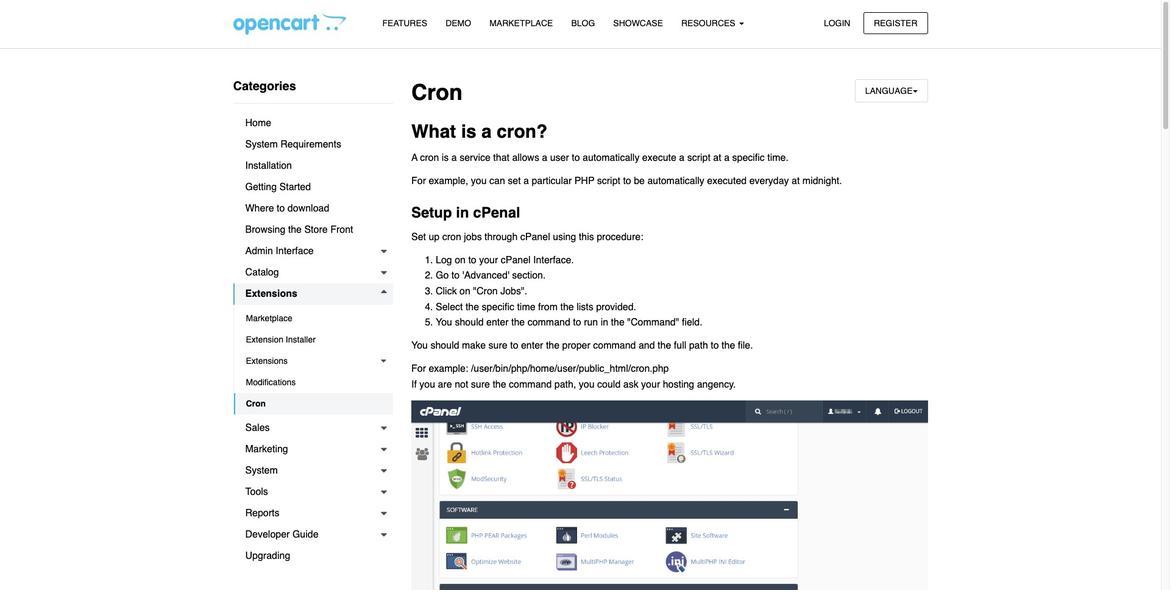 Task type: describe. For each thing, give the bounding box(es) containing it.
if
[[412, 379, 417, 390]]

php
[[575, 175, 595, 186]]

installation link
[[233, 155, 393, 177]]

1 horizontal spatial automatically
[[648, 175, 705, 186]]

the down provided. at the right of the page
[[611, 317, 625, 328]]

/user/bin/php/home/user/public_html/cron.php
[[471, 364, 669, 375]]

the left proper
[[546, 340, 560, 351]]

the left full
[[658, 340, 671, 351]]

interface.
[[534, 255, 574, 266]]

showcase link
[[604, 13, 672, 34]]

requirements
[[281, 139, 341, 150]]

0 horizontal spatial script
[[597, 175, 621, 186]]

select
[[436, 302, 463, 312]]

the left store
[[288, 224, 302, 235]]

to right go
[[452, 270, 460, 281]]

language button
[[855, 79, 928, 103]]

executed
[[707, 175, 747, 186]]

features
[[383, 18, 427, 28]]

angency.
[[697, 379, 736, 390]]

specific for time.
[[732, 152, 765, 163]]

this
[[579, 231, 594, 242]]

that
[[493, 152, 510, 163]]

up
[[429, 231, 440, 242]]

through
[[485, 231, 518, 242]]

set
[[412, 231, 426, 242]]

installer
[[286, 335, 316, 344]]

features link
[[373, 13, 437, 34]]

marketing link
[[233, 439, 393, 460]]

particular
[[532, 175, 572, 186]]

for example: /user/bin/php/home/user/public_html/cron.php if you are not sure the command path, you could ask your hosting angency.
[[412, 364, 736, 390]]

field.
[[682, 317, 703, 328]]

to left be
[[623, 175, 631, 186]]

your inside for example: /user/bin/php/home/user/public_html/cron.php if you are not sure the command path, you could ask your hosting angency.
[[641, 379, 660, 390]]

can
[[490, 175, 505, 186]]

the inside for example: /user/bin/php/home/user/public_html/cron.php if you are not sure the command path, you could ask your hosting angency.
[[493, 379, 506, 390]]

using
[[553, 231, 576, 242]]

a right set
[[524, 175, 529, 186]]

0 vertical spatial sure
[[489, 340, 508, 351]]

1 vertical spatial is
[[442, 152, 449, 163]]

click
[[436, 286, 457, 297]]

enter inside log on to your cpanel interface. go to 'advanced' section. click on "cron jobs". select the specific time from the lists provided. you should enter the command to run in the "command" field.
[[487, 317, 509, 328]]

developer guide
[[245, 529, 319, 540]]

home
[[245, 118, 271, 129]]

0 horizontal spatial you
[[420, 379, 435, 390]]

extensions for topmost extensions link
[[245, 288, 297, 299]]

modifications
[[246, 377, 296, 387]]

developer guide link
[[233, 524, 393, 546]]

make
[[462, 340, 486, 351]]

a right execute
[[679, 152, 685, 163]]

developer
[[245, 529, 290, 540]]

interface
[[276, 246, 314, 257]]

blog link
[[562, 13, 604, 34]]

where to download link
[[233, 198, 393, 219]]

you should make sure to enter the proper command and the full path to the file.
[[412, 340, 753, 351]]

provided.
[[596, 302, 636, 312]]

system requirements
[[245, 139, 341, 150]]

"cron
[[473, 286, 498, 297]]

upgrading link
[[233, 546, 393, 567]]

1 vertical spatial should
[[431, 340, 459, 351]]

sales
[[245, 422, 270, 433]]

0 vertical spatial cron
[[420, 152, 439, 163]]

set up cron jobs through cpanel using this procedure:
[[412, 231, 644, 242]]

modifications link
[[234, 372, 393, 393]]

for for for example, you can set a particular php script to be automatically executed everyday at midnight.
[[412, 175, 426, 186]]

1 vertical spatial on
[[460, 286, 471, 297]]

system link
[[233, 460, 393, 482]]

jobs
[[464, 231, 482, 242]]

login link
[[814, 12, 861, 34]]

1 horizontal spatial marketplace link
[[481, 13, 562, 34]]

path,
[[555, 379, 576, 390]]

user
[[550, 152, 569, 163]]

specific for time
[[482, 302, 515, 312]]

cron link
[[234, 393, 393, 415]]

reports
[[245, 508, 280, 519]]

2 horizontal spatial you
[[579, 379, 595, 390]]

jobs".
[[501, 286, 527, 297]]

run
[[584, 317, 598, 328]]

service
[[460, 152, 491, 163]]

1 horizontal spatial cron
[[442, 231, 461, 242]]

guide
[[293, 529, 319, 540]]

proper
[[562, 340, 591, 351]]

0 vertical spatial in
[[456, 204, 469, 222]]

a left "service" on the top left of page
[[452, 152, 457, 163]]

could
[[598, 379, 621, 390]]

your inside log on to your cpanel interface. go to 'advanced' section. click on "cron jobs". select the specific time from the lists provided. you should enter the command to run in the "command" field.
[[479, 255, 498, 266]]

1 horizontal spatial enter
[[521, 340, 543, 351]]

categories
[[233, 79, 296, 93]]

you inside log on to your cpanel interface. go to 'advanced' section. click on "cron jobs". select the specific time from the lists provided. you should enter the command to run in the "command" field.
[[436, 317, 452, 328]]

system for system requirements
[[245, 139, 278, 150]]

to left the run
[[573, 317, 581, 328]]

getting
[[245, 182, 277, 193]]

extensions for bottom extensions link
[[246, 356, 288, 366]]

marketing
[[245, 444, 288, 455]]

not
[[455, 379, 468, 390]]

a left user
[[542, 152, 548, 163]]

installation
[[245, 160, 292, 171]]



Task type: locate. For each thing, give the bounding box(es) containing it.
on right log
[[455, 255, 466, 266]]

1 vertical spatial in
[[601, 317, 609, 328]]

0 horizontal spatial in
[[456, 204, 469, 222]]

front
[[331, 224, 353, 235]]

specific left time.
[[732, 152, 765, 163]]

0 vertical spatial specific
[[732, 152, 765, 163]]

command down from
[[528, 317, 571, 328]]

register
[[874, 18, 918, 28]]

is up "service" on the top left of page
[[461, 121, 477, 142]]

script right php
[[597, 175, 621, 186]]

enter down time
[[521, 340, 543, 351]]

1 vertical spatial automatically
[[648, 175, 705, 186]]

sure inside for example: /user/bin/php/home/user/public_html/cron.php if you are not sure the command path, you could ask your hosting angency.
[[471, 379, 490, 390]]

file.
[[738, 340, 753, 351]]

showcase
[[614, 18, 663, 28]]

extensions link down the 'installer'
[[234, 351, 393, 372]]

blog
[[571, 18, 595, 28]]

0 horizontal spatial at
[[714, 152, 722, 163]]

2 for from the top
[[412, 364, 426, 375]]

to right user
[[572, 152, 580, 163]]

command left and
[[593, 340, 636, 351]]

1 vertical spatial command
[[593, 340, 636, 351]]

automatically
[[583, 152, 640, 163], [648, 175, 705, 186]]

0 horizontal spatial your
[[479, 255, 498, 266]]

to right make
[[510, 340, 519, 351]]

1 vertical spatial cron
[[442, 231, 461, 242]]

marketplace link
[[481, 13, 562, 34], [234, 308, 393, 329]]

1 horizontal spatial you
[[436, 317, 452, 328]]

1 vertical spatial script
[[597, 175, 621, 186]]

on right click
[[460, 286, 471, 297]]

register link
[[864, 12, 928, 34]]

'advanced'
[[462, 270, 510, 281]]

1 horizontal spatial in
[[601, 317, 609, 328]]

what
[[412, 121, 456, 142]]

1 vertical spatial cpanel
[[501, 255, 531, 266]]

system up tools
[[245, 465, 278, 476]]

from
[[538, 302, 558, 312]]

1 vertical spatial system
[[245, 465, 278, 476]]

cpenal
[[473, 204, 520, 222]]

download
[[288, 203, 329, 214]]

specific inside log on to your cpanel interface. go to 'advanced' section. click on "cron jobs". select the specific time from the lists provided. you should enter the command to run in the "command" field.
[[482, 302, 515, 312]]

1 vertical spatial specific
[[482, 302, 515, 312]]

you left can
[[471, 175, 487, 186]]

1 vertical spatial sure
[[471, 379, 490, 390]]

browsing
[[245, 224, 286, 235]]

extensions down extension on the bottom left
[[246, 356, 288, 366]]

the right not
[[493, 379, 506, 390]]

you down select
[[436, 317, 452, 328]]

automatically down execute
[[648, 175, 705, 186]]

in right the run
[[601, 317, 609, 328]]

0 horizontal spatial marketplace
[[246, 313, 292, 323]]

allows
[[512, 152, 539, 163]]

1 vertical spatial marketplace link
[[234, 308, 393, 329]]

0 horizontal spatial specific
[[482, 302, 515, 312]]

cron right a
[[420, 152, 439, 163]]

0 vertical spatial automatically
[[583, 152, 640, 163]]

system requirements link
[[233, 134, 393, 155]]

setup
[[412, 204, 452, 222]]

extensions
[[245, 288, 297, 299], [246, 356, 288, 366]]

section.
[[512, 270, 546, 281]]

0 vertical spatial on
[[455, 255, 466, 266]]

to right path
[[711, 340, 719, 351]]

in
[[456, 204, 469, 222], [601, 317, 609, 328]]

1 vertical spatial extensions link
[[234, 351, 393, 372]]

extensions down 'catalog'
[[245, 288, 297, 299]]

1 vertical spatial cron
[[246, 399, 266, 408]]

a up "service" on the top left of page
[[482, 121, 492, 142]]

lists
[[577, 302, 594, 312]]

extension cron jobs image
[[412, 401, 928, 590]]

for inside for example: /user/bin/php/home/user/public_html/cron.php if you are not sure the command path, you could ask your hosting angency.
[[412, 364, 426, 375]]

admin interface
[[245, 246, 314, 257]]

execute
[[642, 152, 677, 163]]

script up 'executed'
[[687, 152, 711, 163]]

where
[[245, 203, 274, 214]]

the left lists
[[561, 302, 574, 312]]

to right where
[[277, 203, 285, 214]]

1 horizontal spatial specific
[[732, 152, 765, 163]]

automatically up for example, you can set a particular php script to be automatically executed everyday at midnight.
[[583, 152, 640, 163]]

opencart - open source shopping cart solution image
[[233, 13, 346, 35]]

0 vertical spatial you
[[436, 317, 452, 328]]

0 vertical spatial extensions
[[245, 288, 297, 299]]

0 vertical spatial your
[[479, 255, 498, 266]]

sure right make
[[489, 340, 508, 351]]

log on to your cpanel interface. go to 'advanced' section. click on "cron jobs". select the specific time from the lists provided. you should enter the command to run in the "command" field.
[[436, 255, 703, 328]]

for up if
[[412, 364, 426, 375]]

tools link
[[233, 482, 393, 503]]

at for a
[[714, 152, 722, 163]]

midnight.
[[803, 175, 842, 186]]

a up 'executed'
[[724, 152, 730, 163]]

sales link
[[233, 418, 393, 439]]

for for for example: /user/bin/php/home/user/public_html/cron.php if you are not sure the command path, you could ask your hosting angency.
[[412, 364, 426, 375]]

1 horizontal spatial cron
[[412, 80, 463, 105]]

enter down "cron
[[487, 317, 509, 328]]

1 vertical spatial your
[[641, 379, 660, 390]]

you
[[471, 175, 487, 186], [420, 379, 435, 390], [579, 379, 595, 390]]

extension installer
[[246, 335, 316, 344]]

tools
[[245, 487, 268, 497]]

cron up what
[[412, 80, 463, 105]]

your right the ask
[[641, 379, 660, 390]]

cpanel left using
[[521, 231, 550, 242]]

catalog
[[245, 267, 279, 278]]

0 vertical spatial at
[[714, 152, 722, 163]]

are
[[438, 379, 452, 390]]

0 vertical spatial system
[[245, 139, 278, 150]]

home link
[[233, 113, 393, 134]]

1 vertical spatial enter
[[521, 340, 543, 351]]

ask
[[624, 379, 639, 390]]

0 vertical spatial cpanel
[[521, 231, 550, 242]]

sure right not
[[471, 379, 490, 390]]

is up example,
[[442, 152, 449, 163]]

what is a cron?
[[412, 121, 548, 142]]

1 vertical spatial at
[[792, 175, 800, 186]]

time
[[517, 302, 536, 312]]

extensions link
[[233, 283, 393, 305], [234, 351, 393, 372]]

0 vertical spatial enter
[[487, 317, 509, 328]]

in inside log on to your cpanel interface. go to 'advanced' section. click on "cron jobs". select the specific time from the lists provided. you should enter the command to run in the "command" field.
[[601, 317, 609, 328]]

0 vertical spatial is
[[461, 121, 477, 142]]

1 vertical spatial you
[[412, 340, 428, 351]]

to up 'advanced'
[[468, 255, 477, 266]]

0 horizontal spatial cron
[[246, 399, 266, 408]]

at left midnight.
[[792, 175, 800, 186]]

admin
[[245, 246, 273, 257]]

log
[[436, 255, 452, 266]]

1 for from the top
[[412, 175, 426, 186]]

specific down "cron
[[482, 302, 515, 312]]

command inside log on to your cpanel interface. go to 'advanced' section. click on "cron jobs". select the specific time from the lists provided. you should enter the command to run in the "command" field.
[[528, 317, 571, 328]]

0 vertical spatial script
[[687, 152, 711, 163]]

browsing the store front
[[245, 224, 353, 235]]

cpanel up section.
[[501, 255, 531, 266]]

system for system
[[245, 465, 278, 476]]

cron?
[[497, 121, 548, 142]]

you right if
[[420, 379, 435, 390]]

1 vertical spatial extensions
[[246, 356, 288, 366]]

your up 'advanced'
[[479, 255, 498, 266]]

1 system from the top
[[245, 139, 278, 150]]

catalog link
[[233, 262, 393, 283]]

login
[[824, 18, 851, 28]]

sure
[[489, 340, 508, 351], [471, 379, 490, 390]]

cron up sales in the bottom of the page
[[246, 399, 266, 408]]

upgrading
[[245, 551, 290, 561]]

a cron is a service that allows a user to automatically execute a script at a specific time.
[[412, 152, 789, 163]]

for down a
[[412, 175, 426, 186]]

1 horizontal spatial you
[[471, 175, 487, 186]]

0 horizontal spatial enter
[[487, 317, 509, 328]]

at
[[714, 152, 722, 163], [792, 175, 800, 186]]

resources link
[[672, 13, 753, 34]]

0 vertical spatial marketplace
[[490, 18, 553, 28]]

extension
[[246, 335, 283, 344]]

extensions link down admin interface link
[[233, 283, 393, 305]]

at for midnight.
[[792, 175, 800, 186]]

0 horizontal spatial is
[[442, 152, 449, 163]]

the down time
[[511, 317, 525, 328]]

should up "example:"
[[431, 340, 459, 351]]

you up if
[[412, 340, 428, 351]]

1 horizontal spatial your
[[641, 379, 660, 390]]

should inside log on to your cpanel interface. go to 'advanced' section. click on "cron jobs". select the specific time from the lists provided. you should enter the command to run in the "command" field.
[[455, 317, 484, 328]]

0 horizontal spatial automatically
[[583, 152, 640, 163]]

0 vertical spatial marketplace link
[[481, 13, 562, 34]]

full
[[674, 340, 687, 351]]

cpanel inside log on to your cpanel interface. go to 'advanced' section. click on "cron jobs". select the specific time from the lists provided. you should enter the command to run in the "command" field.
[[501, 255, 531, 266]]

the down "cron
[[466, 302, 479, 312]]

1 horizontal spatial at
[[792, 175, 800, 186]]

2 system from the top
[[245, 465, 278, 476]]

language
[[866, 86, 913, 96]]

demo
[[446, 18, 471, 28]]

should
[[455, 317, 484, 328], [431, 340, 459, 351]]

1 horizontal spatial marketplace
[[490, 18, 553, 28]]

marketplace
[[490, 18, 553, 28], [246, 313, 292, 323]]

example:
[[429, 364, 468, 375]]

the
[[288, 224, 302, 235], [466, 302, 479, 312], [561, 302, 574, 312], [511, 317, 525, 328], [611, 317, 625, 328], [546, 340, 560, 351], [658, 340, 671, 351], [722, 340, 735, 351], [493, 379, 506, 390]]

0 horizontal spatial you
[[412, 340, 428, 351]]

path
[[689, 340, 708, 351]]

extension installer link
[[234, 329, 393, 351]]

0 vertical spatial cron
[[412, 80, 463, 105]]

cron right up
[[442, 231, 461, 242]]

2 vertical spatial command
[[509, 379, 552, 390]]

at up 'executed'
[[714, 152, 722, 163]]

0 vertical spatial should
[[455, 317, 484, 328]]

getting started
[[245, 182, 311, 193]]

0 vertical spatial for
[[412, 175, 426, 186]]

1 vertical spatial for
[[412, 364, 426, 375]]

command inside for example: /user/bin/php/home/user/public_html/cron.php if you are not sure the command path, you could ask your hosting angency.
[[509, 379, 552, 390]]

enter
[[487, 317, 509, 328], [521, 340, 543, 351]]

1 horizontal spatial is
[[461, 121, 477, 142]]

0 vertical spatial extensions link
[[233, 283, 393, 305]]

you right the path, at the left bottom of page
[[579, 379, 595, 390]]

in up jobs
[[456, 204, 469, 222]]

example,
[[429, 175, 468, 186]]

should up make
[[455, 317, 484, 328]]

the left file.
[[722, 340, 735, 351]]

1 vertical spatial marketplace
[[246, 313, 292, 323]]

cpanel
[[521, 231, 550, 242], [501, 255, 531, 266]]

your
[[479, 255, 498, 266], [641, 379, 660, 390]]

0 vertical spatial command
[[528, 317, 571, 328]]

browsing the store front link
[[233, 219, 393, 241]]

command left the path, at the left bottom of page
[[509, 379, 552, 390]]

1 horizontal spatial script
[[687, 152, 711, 163]]

system down the home
[[245, 139, 278, 150]]

reports link
[[233, 503, 393, 524]]

and
[[639, 340, 655, 351]]

set
[[508, 175, 521, 186]]

0 horizontal spatial marketplace link
[[234, 308, 393, 329]]

0 horizontal spatial cron
[[420, 152, 439, 163]]

demo link
[[437, 13, 481, 34]]

a
[[412, 152, 418, 163]]

cron
[[420, 152, 439, 163], [442, 231, 461, 242]]

to
[[572, 152, 580, 163], [623, 175, 631, 186], [277, 203, 285, 214], [468, 255, 477, 266], [452, 270, 460, 281], [573, 317, 581, 328], [510, 340, 519, 351], [711, 340, 719, 351]]

hosting
[[663, 379, 695, 390]]



Task type: vqa. For each thing, say whether or not it's contained in the screenshot.
browsing
yes



